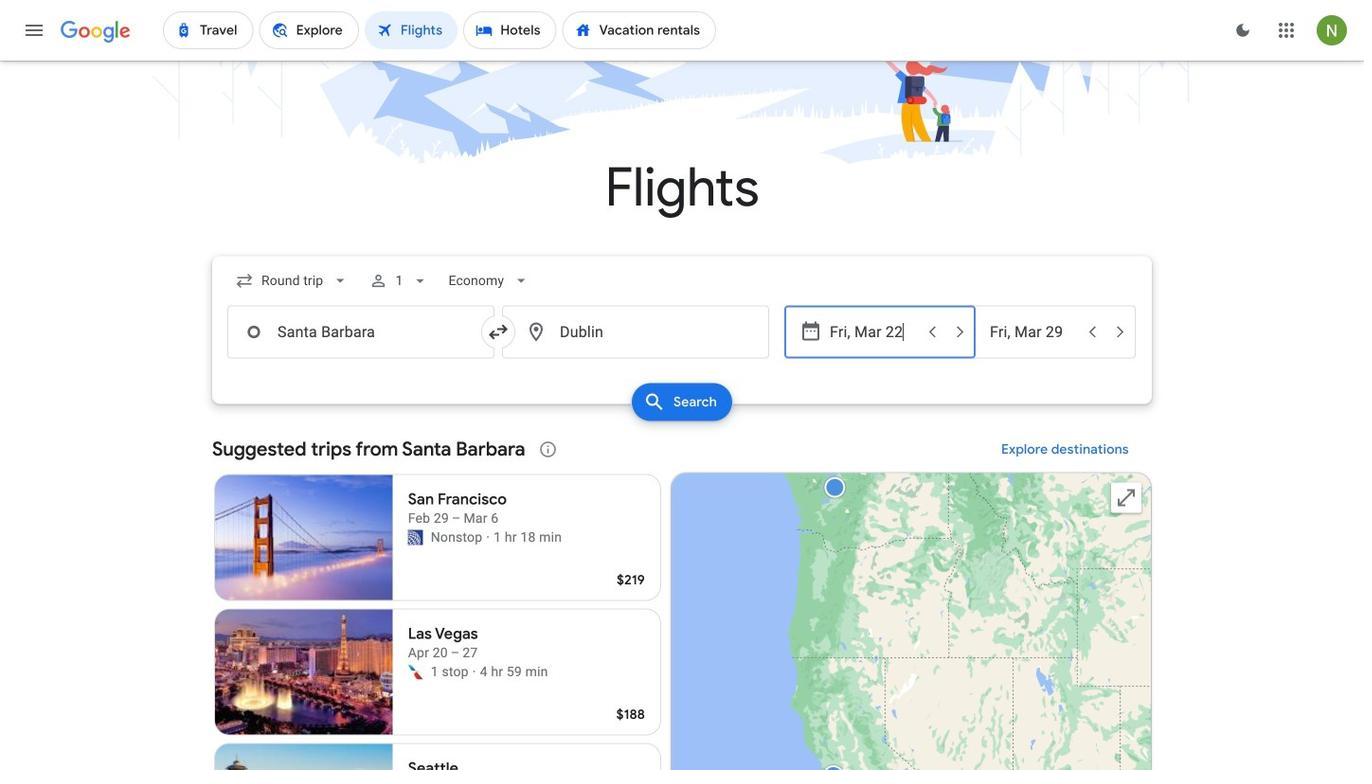 Task type: locate. For each thing, give the bounding box(es) containing it.
 image inside suggested trips from santa barbara region
[[473, 663, 476, 682]]

219 US dollars text field
[[617, 572, 645, 589]]

 image
[[473, 663, 476, 682]]

suggested trips from santa barbara region
[[212, 427, 1152, 770]]

None field
[[227, 264, 358, 298], [441, 264, 538, 298], [227, 264, 358, 298], [441, 264, 538, 298]]

None text field
[[227, 306, 495, 359], [502, 306, 770, 359], [227, 306, 495, 359], [502, 306, 770, 359]]

united image
[[408, 530, 423, 545]]

 image
[[486, 528, 490, 547]]

Departure text field
[[830, 307, 917, 358]]

188 US dollars text field
[[617, 707, 645, 724]]



Task type: vqa. For each thing, say whether or not it's contained in the screenshot.
GOOGLE MAPS element
no



Task type: describe. For each thing, give the bounding box(es) containing it.
 image inside suggested trips from santa barbara region
[[486, 528, 490, 547]]

Flight search field
[[197, 256, 1168, 427]]

Return text field
[[990, 307, 1078, 358]]

change appearance image
[[1221, 8, 1266, 53]]

american image
[[408, 665, 423, 680]]

main menu image
[[23, 19, 45, 42]]

swap origin and destination. image
[[487, 321, 510, 344]]



